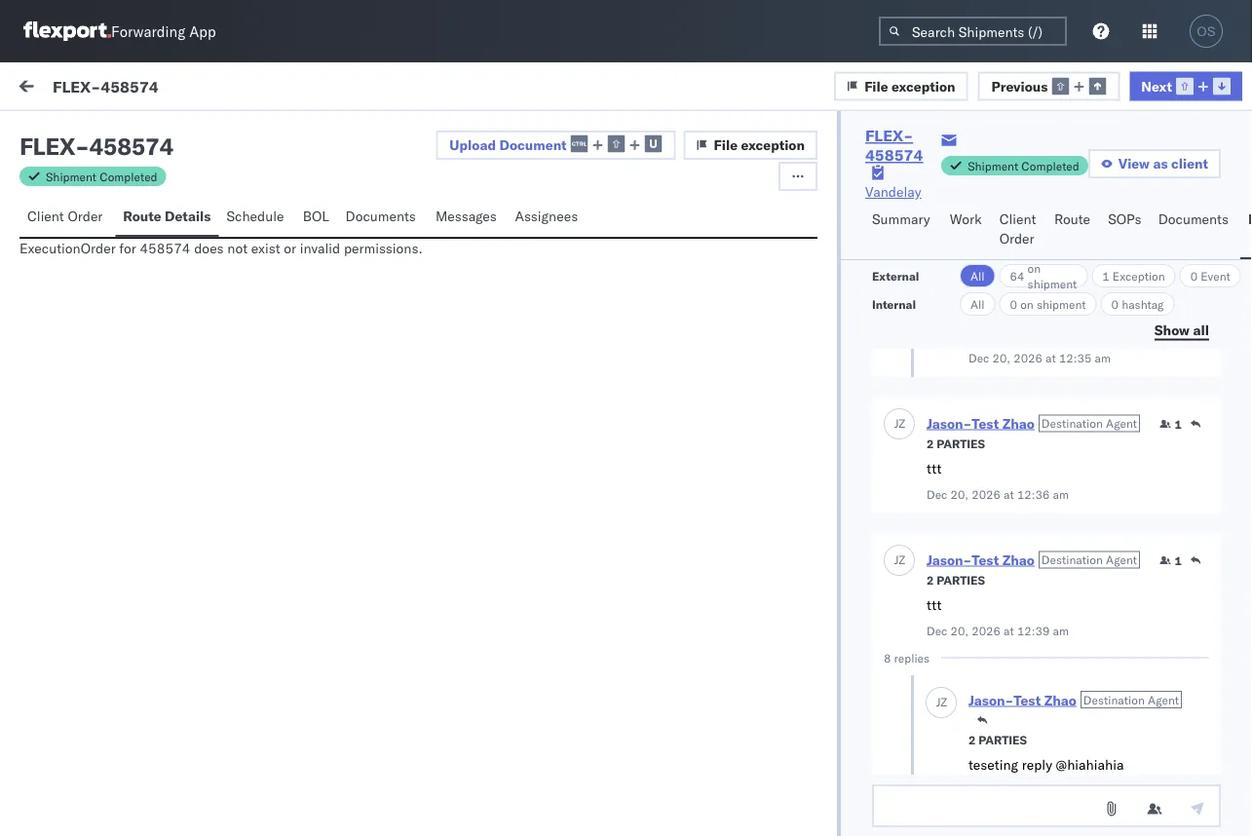 Task type: describe. For each thing, give the bounding box(es) containing it.
test left details
[[138, 211, 164, 228]]

dec inside ttt dec 20, 2026 at 12:39 am
[[927, 624, 948, 639]]

internal (0)
[[131, 124, 207, 141]]

2 parties for ttt dec 20, 2026 at 12:36 am
[[927, 437, 986, 451]]

app
[[189, 22, 216, 40]]

1 horizontal spatial client order
[[1000, 211, 1037, 247]]

flex-458574
[[53, 76, 159, 96]]

2 vertical spatial agent
[[1149, 693, 1180, 708]]

executionorder
[[20, 240, 116, 257]]

upload document button
[[436, 131, 676, 160]]

on for 64
[[1028, 261, 1042, 275]]

jason- up for
[[95, 211, 138, 228]]

import work button
[[137, 62, 229, 115]]

all for 0
[[971, 297, 985, 312]]

1 horizontal spatial completed
[[1022, 158, 1080, 173]]

1 vertical spatial file exception
[[714, 137, 805, 154]]

pst
[[591, 227, 615, 244]]

view as client
[[1119, 155, 1209, 172]]

exist
[[251, 240, 280, 257]]

destination for ttt dec 20, 2026 at 12:39 am
[[1042, 553, 1104, 568]]

internal for internal
[[873, 297, 917, 312]]

permissions.
[[344, 240, 423, 257]]

event
[[1201, 269, 1231, 283]]

ttt for ttt dec 20, 2026 at 12:36 am
[[927, 461, 942, 478]]

jason-test zhao destination agent for ttt dec 20, 2026 at 12:39 am
[[927, 552, 1138, 569]]

0 vertical spatial 2026
[[1014, 351, 1043, 366]]

external for external
[[873, 269, 920, 283]]

20, inside ttt dec 20, 2026 at 12:39 am
[[951, 624, 969, 639]]

vandelay link
[[866, 182, 922, 202]]

0 horizontal spatial completed
[[100, 169, 158, 184]]

executionorder for 458574 does not exist or invalid permissions.
[[20, 240, 423, 257]]

j for ttt dec 20, 2026 at 12:36 am's 2 parties button
[[895, 417, 899, 431]]

show all
[[1155, 321, 1210, 338]]

upload
[[450, 136, 496, 153]]

os button
[[1185, 9, 1230, 54]]

(0) for internal (0)
[[182, 124, 207, 141]]

agent for ttt dec 20, 2026 at 12:39 am
[[1107, 553, 1138, 568]]

teseting
[[969, 757, 1019, 774]]

work inside button
[[189, 80, 221, 97]]

all button for 0
[[960, 293, 996, 316]]

jason-test zhao button for ttt dec 20, 2026 at 12:39 am
[[927, 552, 1035, 569]]

2026,
[[483, 227, 521, 244]]

messages button
[[428, 199, 508, 237]]

schedule button
[[219, 199, 295, 237]]

document
[[500, 136, 567, 153]]

route for route details
[[123, 208, 161, 225]]

0 horizontal spatial documents
[[346, 208, 416, 225]]

zhao up teseting reply @hiahiahia
[[1045, 692, 1077, 709]]

2 for ttt dec 20, 2026 at 12:39 am
[[927, 573, 934, 588]]

at for ttt dec 20, 2026 at 12:36 am
[[1004, 488, 1015, 502]]

route for route
[[1055, 211, 1091, 228]]

0 horizontal spatial client order
[[27, 208, 103, 225]]

exception
[[1113, 269, 1166, 283]]

0 event
[[1191, 269, 1231, 283]]

shipment for 64 on shipment
[[1028, 276, 1078, 291]]

my
[[20, 75, 51, 102]]

my work
[[20, 75, 106, 102]]

test up reply
[[1014, 692, 1041, 709]]

previous
[[992, 77, 1048, 94]]

schedule
[[227, 208, 284, 225]]

work for related
[[1021, 169, 1047, 184]]

related
[[978, 169, 1018, 184]]

12:39
[[1018, 624, 1050, 639]]

forwarding app
[[111, 22, 216, 40]]

show
[[1155, 321, 1190, 338]]

1 vertical spatial file
[[714, 137, 738, 154]]

8 replies
[[884, 651, 930, 666]]

shipment for 0 on shipment
[[1037, 297, 1087, 312]]

on for 0
[[1021, 297, 1034, 312]]

1 horizontal spatial exception
[[892, 77, 956, 94]]

1 horizontal spatial shipment
[[968, 158, 1019, 173]]

all button for 64
[[960, 264, 996, 288]]

item/shipment
[[1050, 169, 1130, 184]]

test up ttt dec 20, 2026 at 12:39 am
[[972, 552, 1000, 569]]

teseting reply @hiahiahia
[[969, 757, 1125, 774]]

bol button
[[295, 199, 338, 237]]

message
[[60, 169, 107, 184]]

1 vertical spatial order
[[1000, 230, 1035, 247]]

messages
[[436, 208, 497, 225]]

0 horizontal spatial 12:36
[[525, 227, 563, 244]]

does
[[194, 240, 224, 257]]

all
[[1194, 321, 1210, 338]]

zhao up ttt dec 20, 2026 at 12:39 am
[[1003, 552, 1035, 569]]

1 exception
[[1103, 269, 1166, 283]]

1 horizontal spatial shipment completed
[[968, 158, 1080, 173]]

8
[[884, 651, 892, 666]]

12:35
[[1060, 351, 1092, 366]]

forwarding app link
[[23, 21, 216, 41]]

assignees button
[[508, 199, 590, 237]]

hashtag
[[1122, 297, 1165, 312]]

zhao up the does
[[167, 211, 198, 228]]

sops button
[[1101, 202, 1151, 259]]

1 button for ttt dec 20, 2026 at 12:39 am
[[1160, 553, 1183, 569]]

summary
[[873, 211, 931, 228]]

agent for ttt dec 20, 2026 at 12:36 am
[[1107, 417, 1138, 431]]

0 hashtag
[[1112, 297, 1165, 312]]

route button
[[1047, 202, 1101, 259]]

2 vertical spatial 2 parties button
[[969, 731, 1028, 748]]

assignees
[[515, 208, 578, 225]]

details
[[165, 208, 211, 225]]

2 vertical spatial 2 parties
[[969, 733, 1028, 748]]

64 on shipment
[[1011, 261, 1078, 291]]

0 vertical spatial 1
[[1103, 269, 1110, 283]]

dec 20, 2026, 12:36 am pst
[[430, 227, 615, 244]]

summary button
[[865, 202, 943, 259]]

external (0) button
[[23, 115, 123, 153]]

replies
[[895, 651, 930, 666]]

1 horizontal spatial documents button
[[1151, 202, 1241, 259]]

0 for 0 hashtag
[[1112, 297, 1119, 312]]

0 for 0 event
[[1191, 269, 1198, 283]]

am
[[566, 227, 587, 244]]

(0) for external (0)
[[86, 124, 111, 141]]

1 for ttt dec 20, 2026 at 12:36 am
[[1175, 417, 1183, 432]]

flexport. image
[[23, 21, 111, 41]]

64
[[1011, 269, 1025, 283]]



Task type: locate. For each thing, give the bounding box(es) containing it.
0 horizontal spatial client order button
[[20, 199, 115, 237]]

order
[[68, 208, 103, 225], [1000, 230, 1035, 247]]

all button left 64
[[960, 264, 996, 288]]

1 all button from the top
[[960, 264, 996, 288]]

route
[[123, 208, 161, 225], [1055, 211, 1091, 228]]

2 parties button for ttt dec 20, 2026 at 12:36 am
[[927, 435, 986, 452]]

0 vertical spatial ttt
[[59, 245, 74, 262]]

destination for ttt dec 20, 2026 at 12:36 am
[[1042, 417, 1104, 431]]

on down 64
[[1021, 297, 1034, 312]]

internal
[[131, 124, 179, 141], [873, 297, 917, 312]]

2026 inside ttt dec 20, 2026 at 12:39 am
[[972, 624, 1001, 639]]

0 horizontal spatial file
[[714, 137, 738, 154]]

2 parties
[[927, 437, 986, 451], [927, 573, 986, 588], [969, 733, 1028, 748]]

all left 0 on shipment
[[971, 297, 985, 312]]

test up ttt dec 20, 2026 at 12:36 am at the right bottom of the page
[[972, 415, 1000, 432]]

0 vertical spatial agent
[[1107, 417, 1138, 431]]

1 all from the top
[[971, 269, 985, 283]]

shipment
[[1028, 276, 1078, 291], [1037, 297, 1087, 312]]

1 vertical spatial internal
[[873, 297, 917, 312]]

0 vertical spatial jason-test zhao button
[[927, 415, 1035, 432]]

route details
[[123, 208, 211, 225]]

0 vertical spatial exception
[[892, 77, 956, 94]]

shipment completed down previous
[[968, 158, 1080, 173]]

previous button
[[978, 71, 1121, 101]]

1 vertical spatial all button
[[960, 293, 996, 316]]

0 vertical spatial -
[[75, 132, 89, 161]]

0 horizontal spatial -
[[75, 132, 89, 161]]

all
[[971, 269, 985, 283], [971, 297, 985, 312]]

work up external (0)
[[56, 75, 106, 102]]

agent
[[1107, 417, 1138, 431], [1107, 553, 1138, 568], [1149, 693, 1180, 708]]

internal inside button
[[131, 124, 179, 141]]

all button
[[960, 264, 996, 288], [960, 293, 996, 316]]

resize handle column header
[[398, 163, 422, 837], [671, 163, 695, 837], [945, 163, 968, 837], [1218, 163, 1241, 837]]

2026 inside ttt dec 20, 2026 at 12:36 am
[[972, 488, 1001, 502]]

0 horizontal spatial shipment completed
[[46, 169, 158, 184]]

work for my
[[56, 75, 106, 102]]

2 parties up ttt dec 20, 2026 at 12:39 am
[[927, 573, 986, 588]]

ttt for ttt
[[59, 245, 74, 262]]

1 1 button from the top
[[1160, 417, 1183, 432]]

or
[[284, 240, 297, 257]]

2 vertical spatial at
[[1004, 624, 1015, 639]]

@hiahiahia
[[1057, 757, 1125, 774]]

2 up teseting
[[969, 733, 976, 748]]

1 horizontal spatial -
[[704, 227, 712, 244]]

parties up ttt dec 20, 2026 at 12:39 am
[[937, 573, 986, 588]]

am for ttt dec 20, 2026 at 12:36 am
[[1054, 488, 1070, 502]]

1 vertical spatial at
[[1004, 488, 1015, 502]]

client down 'related'
[[1000, 211, 1037, 228]]

0 vertical spatial internal
[[131, 124, 179, 141]]

documents button up 0 event
[[1151, 202, 1241, 259]]

upload document
[[450, 136, 567, 153]]

external for external (0)
[[31, 124, 82, 141]]

0 horizontal spatial internal
[[131, 124, 179, 141]]

Search Shipments (/) text field
[[879, 17, 1068, 46]]

1 vertical spatial jason-test zhao destination agent
[[927, 552, 1138, 569]]

2 parties button up ttt dec 20, 2026 at 12:36 am at the right bottom of the page
[[927, 435, 986, 452]]

client up executionorder on the top
[[27, 208, 64, 225]]

external down my work
[[31, 124, 82, 141]]

0 vertical spatial all button
[[960, 264, 996, 288]]

client order button up 64
[[992, 202, 1047, 259]]

am
[[1095, 351, 1112, 366], [1054, 488, 1070, 502], [1054, 624, 1070, 639]]

2 vertical spatial am
[[1054, 624, 1070, 639]]

0 vertical spatial file
[[865, 77, 889, 94]]

jason-test zhao button up ttt dec 20, 2026 at 12:39 am
[[927, 552, 1035, 569]]

parties up ttt dec 20, 2026 at 12:36 am at the right bottom of the page
[[937, 437, 986, 451]]

as
[[1154, 155, 1169, 172]]

destination up @hiahiahia
[[1084, 693, 1145, 708]]

2 vertical spatial 2026
[[972, 624, 1001, 639]]

2 (0) from the left
[[182, 124, 207, 141]]

internal for internal (0)
[[131, 124, 179, 141]]

2 up ttt dec 20, 2026 at 12:36 am at the right bottom of the page
[[927, 437, 934, 451]]

client order
[[27, 208, 103, 225], [1000, 211, 1037, 247]]

4 resize handle column header from the left
[[1218, 163, 1241, 837]]

test
[[138, 211, 164, 228], [972, 415, 1000, 432], [972, 552, 1000, 569], [1014, 692, 1041, 709]]

2026 for ttt dec 20, 2026 at 12:36 am
[[972, 488, 1001, 502]]

1 vertical spatial external
[[873, 269, 920, 283]]

am inside ttt dec 20, 2026 at 12:36 am
[[1054, 488, 1070, 502]]

0 left hashtag
[[1112, 297, 1119, 312]]

0 vertical spatial 2 parties button
[[927, 435, 986, 452]]

flex- 458574
[[866, 126, 924, 165], [977, 227, 1068, 244], [977, 314, 1068, 332], [977, 402, 1068, 419], [977, 490, 1068, 507], [977, 578, 1068, 595], [977, 665, 1068, 683], [977, 753, 1068, 770]]

ttt dec 20, 2026 at 12:36 am
[[927, 461, 1070, 502]]

2 vertical spatial parties
[[979, 733, 1028, 748]]

1 horizontal spatial internal
[[873, 297, 917, 312]]

2 all from the top
[[971, 297, 985, 312]]

documents down client at the right of the page
[[1159, 211, 1229, 228]]

client order button up executionorder on the top
[[20, 199, 115, 237]]

on
[[1028, 261, 1042, 275], [1021, 297, 1034, 312]]

completed down flex - 458574
[[100, 169, 158, 184]]

zhao up ttt dec 20, 2026 at 12:36 am at the right bottom of the page
[[1003, 415, 1035, 432]]

jason- up ttt dec 20, 2026 at 12:36 am at the right bottom of the page
[[927, 415, 972, 432]]

route down item/shipment
[[1055, 211, 1091, 228]]

parties for ttt dec 20, 2026 at 12:39 am
[[937, 573, 986, 588]]

dec inside ttt dec 20, 2026 at 12:36 am
[[927, 488, 948, 502]]

2 vertical spatial ttt
[[927, 597, 942, 614]]

ttt inside ttt dec 20, 2026 at 12:36 am
[[927, 461, 942, 478]]

0 vertical spatial all
[[971, 269, 985, 283]]

documents up permissions.
[[346, 208, 416, 225]]

0 vertical spatial parties
[[937, 437, 986, 451]]

1 vertical spatial 12:36
[[1018, 488, 1050, 502]]

exception
[[892, 77, 956, 94], [742, 137, 805, 154]]

0 vertical spatial shipment
[[1028, 276, 1078, 291]]

os
[[1198, 24, 1216, 39]]

import
[[145, 80, 186, 97]]

dec 20, 2026 at 12:35 am
[[969, 351, 1112, 366]]

1
[[1103, 269, 1110, 283], [1175, 417, 1183, 432], [1175, 554, 1183, 568]]

2 vertical spatial jason-test zhao destination agent
[[969, 692, 1180, 709]]

2 up ttt dec 20, 2026 at 12:39 am
[[927, 573, 934, 588]]

1 vertical spatial exception
[[742, 137, 805, 154]]

-
[[75, 132, 89, 161], [704, 227, 712, 244]]

documents button up permissions.
[[338, 199, 428, 237]]

shipment completed
[[968, 158, 1080, 173], [46, 169, 158, 184]]

1 vertical spatial am
[[1054, 488, 1070, 502]]

0 vertical spatial 2
[[927, 437, 934, 451]]

0 vertical spatial work
[[56, 75, 106, 102]]

0 vertical spatial work
[[189, 80, 221, 97]]

1 horizontal spatial external
[[873, 269, 920, 283]]

2 parties up ttt dec 20, 2026 at 12:36 am at the right bottom of the page
[[927, 437, 986, 451]]

0 horizontal spatial order
[[68, 208, 103, 225]]

0 horizontal spatial route
[[123, 208, 161, 225]]

1 horizontal spatial client order button
[[992, 202, 1047, 259]]

at for ttt dec 20, 2026 at 12:39 am
[[1004, 624, 1015, 639]]

jason- up ttt dec 20, 2026 at 12:39 am
[[927, 552, 972, 569]]

0 horizontal spatial client
[[27, 208, 64, 225]]

sops
[[1109, 211, 1142, 228]]

1 vertical spatial 1
[[1175, 417, 1183, 432]]

0 horizontal spatial shipment
[[46, 169, 97, 184]]

at inside ttt dec 20, 2026 at 12:39 am
[[1004, 624, 1015, 639]]

z
[[70, 213, 76, 225], [899, 417, 906, 431], [899, 553, 906, 568], [941, 696, 948, 710]]

1 horizontal spatial file
[[865, 77, 889, 94]]

1 vertical spatial work
[[1021, 169, 1047, 184]]

1 horizontal spatial file exception
[[865, 77, 956, 94]]

1 resize handle column header from the left
[[398, 163, 422, 837]]

shipment completed down flex - 458574
[[46, 169, 158, 184]]

next button
[[1130, 71, 1243, 101]]

shipment
[[968, 158, 1019, 173], [46, 169, 97, 184]]

destination down 12:35
[[1042, 417, 1104, 431]]

jason- up teseting
[[969, 692, 1014, 709]]

1 horizontal spatial route
[[1055, 211, 1091, 228]]

1 horizontal spatial work
[[1021, 169, 1047, 184]]

2 horizontal spatial 0
[[1191, 269, 1198, 283]]

parties up teseting
[[979, 733, 1028, 748]]

client order up executionorder on the top
[[27, 208, 103, 225]]

2 vertical spatial destination
[[1084, 693, 1145, 708]]

internal down summary button
[[873, 297, 917, 312]]

shipment inside 64 on shipment
[[1028, 276, 1078, 291]]

ttt dec 20, 2026 at 12:39 am
[[927, 597, 1070, 639]]

2 vertical spatial jason-test zhao button
[[969, 692, 1077, 709]]

None text field
[[873, 785, 1222, 828]]

jason-test zhao button for ttt dec 20, 2026 at 12:36 am
[[927, 415, 1035, 432]]

jason-test zhao button up reply
[[969, 692, 1077, 709]]

2 all button from the top
[[960, 293, 996, 316]]

1 vertical spatial -
[[704, 227, 712, 244]]

0 vertical spatial 1 button
[[1160, 417, 1183, 432]]

internal down import at the left of page
[[131, 124, 179, 141]]

1 horizontal spatial (0)
[[182, 124, 207, 141]]

zhao
[[167, 211, 198, 228], [1003, 415, 1035, 432], [1003, 552, 1035, 569], [1045, 692, 1077, 709]]

(0) up message
[[86, 124, 111, 141]]

route up for
[[123, 208, 161, 225]]

2 vertical spatial 1
[[1175, 554, 1183, 568]]

completed
[[1022, 158, 1080, 173], [100, 169, 158, 184]]

(0) down import work button
[[182, 124, 207, 141]]

view as client button
[[1089, 149, 1222, 178]]

0 vertical spatial am
[[1095, 351, 1112, 366]]

jason-test zhao destination agent up @hiahiahia
[[969, 692, 1180, 709]]

1 (0) from the left
[[86, 124, 111, 141]]

1 vertical spatial ttt
[[927, 461, 942, 478]]

jason-test zhao destination agent
[[927, 415, 1138, 432], [927, 552, 1138, 569], [969, 692, 1180, 709]]

on right 64
[[1028, 261, 1042, 275]]

all button left 0 on shipment
[[960, 293, 996, 316]]

2 vertical spatial 2
[[969, 733, 976, 748]]

parties for ttt dec 20, 2026 at 12:36 am
[[937, 437, 986, 451]]

12:36 inside ttt dec 20, 2026 at 12:36 am
[[1018, 488, 1050, 502]]

client for the leftmost client order button
[[27, 208, 64, 225]]

external down summary button
[[873, 269, 920, 283]]

reply
[[1023, 757, 1053, 774]]

bol
[[303, 208, 329, 225]]

1 for ttt dec 20, 2026 at 12:39 am
[[1175, 554, 1183, 568]]

shipment down 64 on shipment
[[1037, 297, 1087, 312]]

work down 'related'
[[950, 211, 982, 228]]

view
[[1119, 155, 1150, 172]]

external (0)
[[31, 124, 111, 141]]

0 horizontal spatial external
[[31, 124, 82, 141]]

flex - 458574
[[20, 132, 173, 161]]

0 left the event
[[1191, 269, 1198, 283]]

invalid
[[300, 240, 341, 257]]

external
[[31, 124, 82, 141], [873, 269, 920, 283]]

1 vertical spatial on
[[1021, 297, 1034, 312]]

2 parties for ttt dec 20, 2026 at 12:39 am
[[927, 573, 986, 588]]

1 vertical spatial shipment
[[1037, 297, 1087, 312]]

at inside ttt dec 20, 2026 at 12:36 am
[[1004, 488, 1015, 502]]

ttt inside ttt dec 20, 2026 at 12:39 am
[[927, 597, 942, 614]]

jason-test zhao destination agent for ttt dec 20, 2026 at 12:36 am
[[927, 415, 1138, 432]]

0 vertical spatial external
[[31, 124, 82, 141]]

client for client order button to the right
[[1000, 211, 1037, 228]]

completed right 'related'
[[1022, 158, 1080, 173]]

20,
[[458, 227, 479, 244], [993, 351, 1011, 366], [951, 488, 969, 502], [951, 624, 969, 639]]

ttt for ttt dec 20, 2026 at 12:39 am
[[927, 597, 942, 614]]

20, inside ttt dec 20, 2026 at 12:36 am
[[951, 488, 969, 502]]

1 vertical spatial 1 button
[[1160, 553, 1183, 569]]

1 vertical spatial work
[[950, 211, 982, 228]]

work right 'related'
[[1021, 169, 1047, 184]]

1 vertical spatial all
[[971, 297, 985, 312]]

1 horizontal spatial documents
[[1159, 211, 1229, 228]]

all for 64
[[971, 269, 985, 283]]

1 button for ttt dec 20, 2026 at 12:36 am
[[1160, 417, 1183, 432]]

external inside button
[[31, 124, 82, 141]]

on inside 64 on shipment
[[1028, 261, 1042, 275]]

am inside ttt dec 20, 2026 at 12:39 am
[[1054, 624, 1070, 639]]

2 resize handle column header from the left
[[671, 163, 695, 837]]

1 vertical spatial agent
[[1107, 553, 1138, 568]]

client order up 64
[[1000, 211, 1037, 247]]

shipment up 0 on shipment
[[1028, 276, 1078, 291]]

client
[[27, 208, 64, 225], [1000, 211, 1037, 228]]

2 for ttt dec 20, 2026 at 12:36 am
[[927, 437, 934, 451]]

0 on shipment
[[1011, 297, 1087, 312]]

order up 64
[[1000, 230, 1035, 247]]

0 horizontal spatial documents button
[[338, 199, 428, 237]]

related work item/shipment
[[978, 169, 1130, 184]]

route details button
[[115, 199, 219, 237]]

flex-
[[53, 76, 101, 96], [866, 126, 914, 145], [977, 227, 1018, 244], [977, 314, 1018, 332], [977, 402, 1018, 419], [977, 490, 1018, 507], [977, 578, 1018, 595], [977, 665, 1018, 683], [977, 753, 1018, 770]]

work button
[[943, 202, 992, 259]]

vandelay
[[866, 183, 922, 200]]

all left 64
[[971, 269, 985, 283]]

parties
[[937, 437, 986, 451], [937, 573, 986, 588], [979, 733, 1028, 748]]

0 horizontal spatial exception
[[742, 137, 805, 154]]

client
[[1172, 155, 1209, 172]]

file exception button
[[835, 71, 969, 101], [835, 71, 969, 101], [684, 131, 818, 160], [684, 131, 818, 160]]

j for 2 parties button to the bottom
[[937, 696, 941, 710]]

ttt
[[59, 245, 74, 262], [927, 461, 942, 478], [927, 597, 942, 614]]

2026 for ttt dec 20, 2026 at 12:39 am
[[972, 624, 1001, 639]]

0 for 0 on shipment
[[1011, 297, 1018, 312]]

0
[[1191, 269, 1198, 283], [1011, 297, 1018, 312], [1112, 297, 1119, 312]]

order up executionorder on the top
[[68, 208, 103, 225]]

12:36
[[525, 227, 563, 244], [1018, 488, 1050, 502]]

0 horizontal spatial work
[[189, 80, 221, 97]]

1 vertical spatial jason-test zhao button
[[927, 552, 1035, 569]]

(0)
[[86, 124, 111, 141], [182, 124, 207, 141]]

jason-test zhao
[[95, 211, 198, 228]]

2 parties button up teseting
[[969, 731, 1028, 748]]

2 parties button up ttt dec 20, 2026 at 12:39 am
[[927, 571, 986, 588]]

import work
[[145, 80, 221, 97]]

0 vertical spatial at
[[1046, 351, 1057, 366]]

0 horizontal spatial 0
[[1011, 297, 1018, 312]]

work inside button
[[950, 211, 982, 228]]

work right import at the left of page
[[189, 80, 221, 97]]

file
[[865, 77, 889, 94], [714, 137, 738, 154]]

0 vertical spatial destination
[[1042, 417, 1104, 431]]

j
[[67, 213, 70, 225], [895, 417, 899, 431], [895, 553, 899, 568], [937, 696, 941, 710]]

0 horizontal spatial file exception
[[714, 137, 805, 154]]

next
[[1142, 77, 1173, 94]]

1 vertical spatial destination
[[1042, 553, 1104, 568]]

1 vertical spatial 2 parties button
[[927, 571, 986, 588]]

not
[[227, 240, 248, 257]]

2 1 button from the top
[[1160, 553, 1183, 569]]

jason-test zhao destination agent down dec 20, 2026 at 12:35 am on the top right of the page
[[927, 415, 1138, 432]]

0 vertical spatial file exception
[[865, 77, 956, 94]]

jason-test zhao button up ttt dec 20, 2026 at 12:36 am at the right bottom of the page
[[927, 415, 1035, 432]]

flex- 458574 link
[[866, 126, 942, 165]]

1 horizontal spatial client
[[1000, 211, 1037, 228]]

internal (0) button
[[123, 115, 219, 153]]

1 vertical spatial 2026
[[972, 488, 1001, 502]]

2 parties up teseting
[[969, 733, 1028, 748]]

forwarding
[[111, 22, 186, 40]]

for
[[119, 240, 136, 257]]

0 vertical spatial 12:36
[[525, 227, 563, 244]]

0 vertical spatial order
[[68, 208, 103, 225]]

0 horizontal spatial work
[[56, 75, 106, 102]]

shipment up work button
[[968, 158, 1019, 173]]

j for ttt dec 20, 2026 at 12:39 am's 2 parties button
[[895, 553, 899, 568]]

0 down 64
[[1011, 297, 1018, 312]]

jason-test zhao destination agent up ttt dec 20, 2026 at 12:39 am
[[927, 552, 1138, 569]]

0 horizontal spatial (0)
[[86, 124, 111, 141]]

destination up 12:39
[[1042, 553, 1104, 568]]

3 resize handle column header from the left
[[945, 163, 968, 837]]

am for ttt dec 20, 2026 at 12:39 am
[[1054, 624, 1070, 639]]

flex
[[20, 132, 75, 161]]

2 parties button for ttt dec 20, 2026 at 12:39 am
[[927, 571, 986, 588]]

show all button
[[1144, 316, 1222, 345]]

shipment down flex
[[46, 169, 97, 184]]

1 horizontal spatial 12:36
[[1018, 488, 1050, 502]]



Task type: vqa. For each thing, say whether or not it's contained in the screenshot.
leftmost Yes
no



